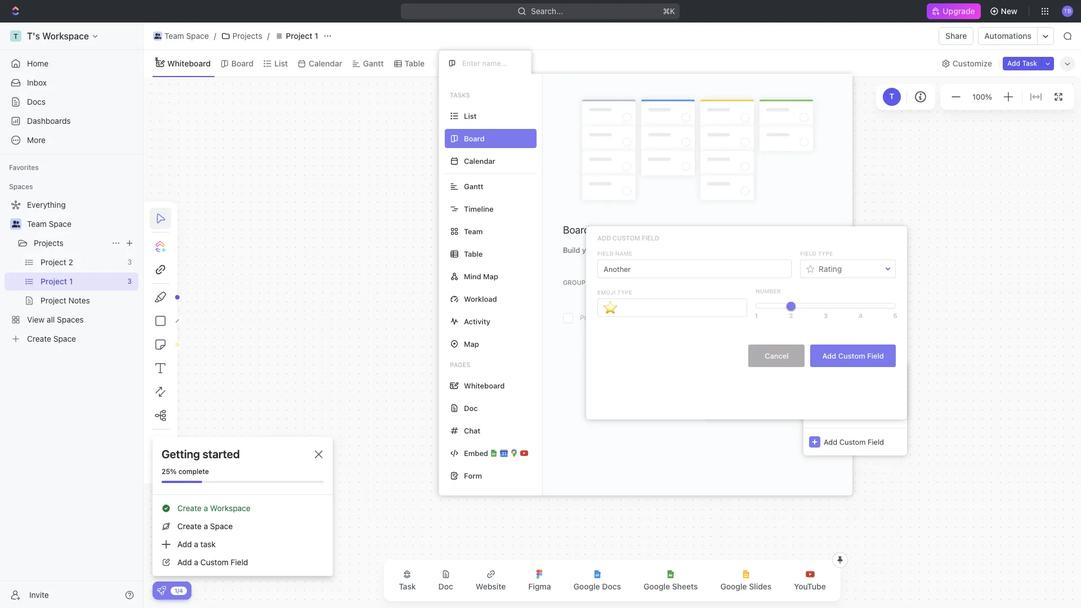 Task type: describe. For each thing, give the bounding box(es) containing it.
project 1 link
[[272, 29, 321, 43]]

tree inside sidebar navigation
[[5, 196, 139, 348]]

due date
[[701, 278, 730, 286]]

share button
[[939, 27, 974, 45]]

0 horizontal spatial projects link
[[34, 234, 107, 252]]

1/4
[[175, 587, 183, 594]]

table link
[[402, 55, 425, 71]]

customize button
[[938, 55, 996, 71]]

field type
[[800, 250, 833, 257]]

⌘k
[[663, 6, 676, 16]]

gantt link
[[361, 55, 384, 71]]

add custom field button
[[811, 345, 896, 367]]

home
[[27, 59, 49, 68]]

started
[[203, 448, 240, 461]]

space inside tree
[[49, 219, 71, 229]]

add a custom field
[[177, 558, 248, 567]]

favorites button
[[5, 161, 43, 175]]

automations
[[985, 31, 1032, 41]]

1 horizontal spatial team space link
[[150, 29, 212, 43]]

rating button
[[801, 259, 896, 279]]

doc inside button
[[439, 582, 453, 591]]

website
[[476, 582, 506, 591]]

automations button
[[979, 28, 1037, 44]]

task button
[[390, 563, 425, 598]]

1 horizontal spatial team
[[164, 31, 184, 41]]

form
[[464, 471, 482, 480]]

sidebar navigation
[[0, 23, 144, 608]]

emoji
[[598, 289, 616, 295]]

projects inside tree
[[34, 238, 64, 248]]

1 vertical spatial board
[[563, 224, 590, 236]]

new
[[1001, 6, 1018, 16]]

emoji type ⭐
[[598, 289, 632, 315]]

whiteboard link
[[165, 55, 211, 71]]

add custom field inside add custom field dropdown button
[[824, 437, 884, 446]]

priority
[[727, 344, 753, 354]]

board link
[[229, 55, 254, 71]]

field name
[[598, 250, 632, 257]]

mind map
[[464, 272, 498, 281]]

number
[[756, 288, 781, 295]]

due date button
[[680, 273, 832, 291]]

0 vertical spatial projects
[[233, 31, 262, 41]]

docs link
[[5, 93, 139, 111]]

view button
[[439, 55, 475, 71]]

add inside add custom field button
[[823, 351, 837, 360]]

task
[[200, 540, 216, 549]]

create a space
[[177, 522, 233, 531]]

getting started
[[162, 448, 240, 461]]

view button
[[439, 50, 475, 77]]

workspace
[[210, 504, 251, 513]]

mind
[[464, 272, 481, 281]]

1 horizontal spatial map
[[483, 272, 498, 281]]

100%
[[973, 92, 992, 101]]

Enter name... field
[[461, 58, 522, 68]]

1 horizontal spatial calendar
[[464, 156, 495, 165]]

1 vertical spatial table
[[464, 249, 483, 258]]

2 vertical spatial board
[[798, 314, 819, 323]]

team space inside sidebar navigation
[[27, 219, 71, 229]]

1 horizontal spatial list
[[464, 111, 477, 120]]

date
[[716, 278, 730, 286]]

100% button
[[970, 90, 995, 103]]

by:
[[611, 279, 621, 286]]

3
[[824, 312, 828, 319]]

a for task
[[194, 540, 198, 549]]

0 horizontal spatial board
[[232, 58, 254, 68]]

add custom field button
[[804, 428, 907, 456]]

⭐ button
[[598, 298, 747, 317]]

team inside tree
[[27, 219, 47, 229]]

figma button
[[520, 563, 560, 598]]

new button
[[985, 2, 1024, 20]]

cancel
[[765, 351, 789, 360]]

board
[[587, 279, 609, 286]]

project 1
[[286, 31, 318, 41]]

sheets
[[672, 582, 698, 591]]

upgrade link
[[927, 3, 981, 19]]

workload
[[464, 294, 497, 303]]

google for google sheets
[[644, 582, 670, 591]]

0 horizontal spatial map
[[464, 339, 479, 348]]

add a task
[[177, 540, 216, 549]]

0 vertical spatial team space
[[164, 31, 209, 41]]

task inside button
[[399, 582, 416, 591]]

chat
[[464, 426, 481, 435]]

user group image
[[154, 33, 161, 39]]

google sheets button
[[635, 563, 707, 598]]

youtube button
[[785, 563, 835, 598]]

onboarding checklist button element
[[157, 586, 166, 595]]

Search... text field
[[826, 367, 902, 384]]

field inside button
[[867, 351, 884, 360]]

Enter name... text field
[[598, 260, 792, 278]]

type for emoji type ⭐
[[617, 289, 632, 295]]

website button
[[467, 563, 515, 598]]

status
[[727, 308, 750, 318]]

due
[[701, 278, 714, 286]]

google for google docs
[[574, 582, 600, 591]]

0 vertical spatial space
[[186, 31, 209, 41]]

google for google slides
[[721, 582, 747, 591]]

dashboards link
[[5, 112, 139, 130]]

docs inside sidebar navigation
[[27, 97, 46, 106]]

cancel button
[[749, 345, 805, 367]]

doc button
[[430, 563, 462, 598]]



Task type: vqa. For each thing, say whether or not it's contained in the screenshot.
user group image
yes



Task type: locate. For each thing, give the bounding box(es) containing it.
1 vertical spatial docs
[[602, 582, 621, 591]]

inbox
[[27, 78, 47, 87]]

0 horizontal spatial doc
[[439, 582, 453, 591]]

0 horizontal spatial 1
[[315, 31, 318, 41]]

1 horizontal spatial google
[[644, 582, 670, 591]]

0 horizontal spatial type
[[617, 289, 632, 295]]

0 vertical spatial board
[[232, 58, 254, 68]]

1 vertical spatial projects link
[[34, 234, 107, 252]]

list down the view
[[464, 111, 477, 120]]

board left the list link
[[232, 58, 254, 68]]

1 horizontal spatial projects link
[[218, 29, 265, 43]]

1 horizontal spatial projects
[[233, 31, 262, 41]]

0 vertical spatial table
[[405, 58, 425, 68]]

t
[[890, 92, 894, 101]]

dashboards
[[27, 116, 71, 126]]

board up group
[[563, 224, 590, 236]]

add custom field
[[598, 234, 659, 242], [823, 351, 884, 360], [824, 437, 884, 446]]

space up whiteboard link
[[186, 31, 209, 41]]

add custom field inside add custom field button
[[823, 351, 884, 360]]

1 vertical spatial whiteboard
[[464, 381, 505, 390]]

google slides
[[721, 582, 772, 591]]

0 horizontal spatial team space link
[[27, 215, 136, 233]]

list link
[[272, 55, 288, 71]]

group
[[563, 279, 586, 286]]

0 horizontal spatial google
[[574, 582, 600, 591]]

0 horizontal spatial task
[[399, 582, 416, 591]]

gantt up timeline
[[464, 182, 483, 191]]

task down automations 'button'
[[1022, 59, 1037, 67]]

spaces
[[9, 182, 33, 191]]

calendar up timeline
[[464, 156, 495, 165]]

1 horizontal spatial /
[[267, 31, 270, 41]]

0 horizontal spatial /
[[214, 31, 216, 41]]

whiteboard
[[167, 58, 211, 68], [464, 381, 505, 390]]

type down by:
[[617, 289, 632, 295]]

table right gantt link
[[405, 58, 425, 68]]

0 vertical spatial projects link
[[218, 29, 265, 43]]

a for workspace
[[204, 504, 208, 513]]

1 vertical spatial team space link
[[27, 215, 136, 233]]

projects link
[[218, 29, 265, 43], [34, 234, 107, 252]]

google slides button
[[712, 563, 781, 598]]

google left 'sheets'
[[644, 582, 670, 591]]

create up 'create a space'
[[177, 504, 202, 513]]

home link
[[5, 55, 139, 73]]

getting
[[162, 448, 200, 461]]

1 vertical spatial task
[[399, 582, 416, 591]]

embed
[[464, 449, 488, 458]]

doc up chat
[[464, 404, 478, 413]]

0 vertical spatial docs
[[27, 97, 46, 106]]

gantt left table link
[[363, 58, 384, 68]]

0 horizontal spatial calendar
[[309, 58, 342, 68]]

custom inside add custom field dropdown button
[[840, 437, 866, 446]]

project
[[286, 31, 312, 41]]

doc right "task" button
[[439, 582, 453, 591]]

1 horizontal spatial 1
[[755, 312, 758, 319]]

1 vertical spatial add custom field
[[823, 351, 884, 360]]

tree containing team space
[[5, 196, 139, 348]]

board
[[232, 58, 254, 68], [563, 224, 590, 236], [798, 314, 819, 323]]

space
[[186, 31, 209, 41], [49, 219, 71, 229], [210, 522, 233, 531]]

a left task
[[194, 540, 198, 549]]

a for space
[[204, 522, 208, 531]]

upgrade
[[943, 6, 975, 16]]

0 vertical spatial type
[[818, 250, 833, 257]]

0 vertical spatial add custom field
[[598, 234, 659, 242]]

team down timeline
[[464, 227, 483, 236]]

team right user group icon
[[164, 31, 184, 41]]

1 vertical spatial team space
[[27, 219, 71, 229]]

2 vertical spatial add custom field
[[824, 437, 884, 446]]

1 vertical spatial space
[[49, 219, 71, 229]]

name
[[615, 250, 632, 257]]

2 google from the left
[[644, 582, 670, 591]]

1 horizontal spatial table
[[464, 249, 483, 258]]

2 / from the left
[[267, 31, 270, 41]]

slides
[[749, 582, 772, 591]]

figma
[[529, 582, 551, 591]]

0 horizontal spatial projects
[[34, 238, 64, 248]]

whiteboard up chat
[[464, 381, 505, 390]]

0 vertical spatial 1
[[315, 31, 318, 41]]

1 horizontal spatial team space
[[164, 31, 209, 41]]

0 vertical spatial list
[[274, 58, 288, 68]]

1
[[315, 31, 318, 41], [755, 312, 758, 319]]

priority button
[[709, 340, 804, 358]]

a down add a task
[[194, 558, 198, 567]]

team space right user group image
[[27, 219, 71, 229]]

view
[[453, 58, 471, 68]]

a for custom
[[194, 558, 198, 567]]

task inside 'button'
[[1022, 59, 1037, 67]]

customize
[[953, 58, 992, 68]]

youtube
[[794, 582, 826, 591]]

calendar link
[[307, 55, 342, 71]]

add inside add custom field dropdown button
[[824, 437, 838, 446]]

space down create a workspace
[[210, 522, 233, 531]]

complete
[[178, 467, 209, 476]]

group board by:
[[563, 279, 621, 286]]

0 vertical spatial map
[[483, 272, 498, 281]]

0 vertical spatial task
[[1022, 59, 1037, 67]]

google docs
[[574, 582, 621, 591]]

a up 'create a space'
[[204, 504, 208, 513]]

user group image
[[12, 221, 20, 228]]

4
[[859, 312, 863, 319]]

favorites
[[9, 163, 39, 172]]

1 vertical spatial map
[[464, 339, 479, 348]]

0 horizontal spatial docs
[[27, 97, 46, 106]]

0 horizontal spatial team space
[[27, 219, 71, 229]]

table up mind
[[464, 249, 483, 258]]

1 vertical spatial list
[[464, 111, 477, 120]]

a up task
[[204, 522, 208, 531]]

timeline
[[464, 204, 494, 213]]

0 horizontal spatial table
[[405, 58, 425, 68]]

1 vertical spatial doc
[[439, 582, 453, 591]]

field
[[642, 234, 659, 242], [598, 250, 614, 257], [800, 250, 817, 257], [867, 351, 884, 360], [868, 437, 884, 446], [231, 558, 248, 567]]

create for create a space
[[177, 522, 202, 531]]

0 vertical spatial whiteboard
[[167, 58, 211, 68]]

table
[[405, 58, 425, 68], [464, 249, 483, 258]]

add inside add task 'button'
[[1008, 59, 1021, 67]]

calendar down project 1
[[309, 58, 342, 68]]

google
[[574, 582, 600, 591], [644, 582, 670, 591], [721, 582, 747, 591]]

0 horizontal spatial whiteboard
[[167, 58, 211, 68]]

team space link inside tree
[[27, 215, 136, 233]]

1 vertical spatial create
[[177, 522, 202, 531]]

custom inside add custom field button
[[838, 351, 866, 360]]

1 horizontal spatial board
[[563, 224, 590, 236]]

1 horizontal spatial task
[[1022, 59, 1037, 67]]

add
[[1008, 59, 1021, 67], [598, 234, 611, 242], [782, 314, 796, 323], [823, 351, 837, 360], [824, 437, 838, 446], [177, 540, 192, 549], [177, 558, 192, 567]]

list down project 1 link
[[274, 58, 288, 68]]

/
[[214, 31, 216, 41], [267, 31, 270, 41]]

3 google from the left
[[721, 582, 747, 591]]

1 vertical spatial 1
[[755, 312, 758, 319]]

type
[[818, 250, 833, 257], [617, 289, 632, 295]]

1 horizontal spatial type
[[818, 250, 833, 257]]

map down activity
[[464, 339, 479, 348]]

0 vertical spatial doc
[[464, 404, 478, 413]]

team space up whiteboard link
[[164, 31, 209, 41]]

add task
[[1008, 59, 1037, 67]]

0 horizontal spatial gantt
[[363, 58, 384, 68]]

1 vertical spatial type
[[617, 289, 632, 295]]

tree
[[5, 196, 139, 348]]

invite
[[29, 590, 49, 600]]

1 horizontal spatial space
[[186, 31, 209, 41]]

type up the rating
[[818, 250, 833, 257]]

2
[[789, 312, 793, 319]]

0 vertical spatial create
[[177, 504, 202, 513]]

gantt
[[363, 58, 384, 68], [464, 182, 483, 191]]

1 horizontal spatial doc
[[464, 404, 478, 413]]

google inside button
[[574, 582, 600, 591]]

google left slides
[[721, 582, 747, 591]]

whiteboard left board link on the top left
[[167, 58, 211, 68]]

5
[[894, 312, 898, 319]]

onboarding checklist button image
[[157, 586, 166, 595]]

google right figma
[[574, 582, 600, 591]]

google sheets
[[644, 582, 698, 591]]

1 vertical spatial projects
[[34, 238, 64, 248]]

1 right 'status'
[[755, 312, 758, 319]]

doc
[[464, 404, 478, 413], [439, 582, 453, 591]]

space right user group image
[[49, 219, 71, 229]]

create up add a task
[[177, 522, 202, 531]]

⭐
[[604, 300, 617, 315]]

team space link
[[150, 29, 212, 43], [27, 215, 136, 233]]

close image
[[315, 451, 323, 458]]

1 horizontal spatial gantt
[[464, 182, 483, 191]]

2 vertical spatial space
[[210, 522, 233, 531]]

activity
[[464, 317, 490, 326]]

create for create a workspace
[[177, 504, 202, 513]]

1 horizontal spatial docs
[[602, 582, 621, 591]]

add board
[[782, 314, 819, 323]]

list
[[274, 58, 288, 68], [464, 111, 477, 120]]

2 horizontal spatial space
[[210, 522, 233, 531]]

inbox link
[[5, 74, 139, 92]]

2 horizontal spatial google
[[721, 582, 747, 591]]

1 create from the top
[[177, 504, 202, 513]]

team right user group image
[[27, 219, 47, 229]]

docs inside button
[[602, 582, 621, 591]]

25%
[[162, 467, 177, 476]]

type inside the emoji type ⭐
[[617, 289, 632, 295]]

map right mind
[[483, 272, 498, 281]]

0 vertical spatial gantt
[[363, 58, 384, 68]]

docs
[[27, 97, 46, 106], [602, 582, 621, 591]]

calendar
[[309, 58, 342, 68], [464, 156, 495, 165]]

team
[[164, 31, 184, 41], [27, 219, 47, 229], [464, 227, 483, 236]]

1 horizontal spatial whiteboard
[[464, 381, 505, 390]]

share
[[946, 31, 967, 41]]

25% complete
[[162, 467, 209, 476]]

google docs button
[[565, 563, 630, 598]]

0 vertical spatial calendar
[[309, 58, 342, 68]]

2 horizontal spatial team
[[464, 227, 483, 236]]

1 right project at the left top of the page
[[315, 31, 318, 41]]

1 / from the left
[[214, 31, 216, 41]]

create a workspace
[[177, 504, 251, 513]]

1 vertical spatial calendar
[[464, 156, 495, 165]]

search...
[[531, 6, 563, 16]]

0 horizontal spatial team
[[27, 219, 47, 229]]

task
[[1022, 59, 1037, 67], [399, 582, 416, 591]]

type for field type
[[818, 250, 833, 257]]

2 create from the top
[[177, 522, 202, 531]]

board right 2
[[798, 314, 819, 323]]

0 vertical spatial team space link
[[150, 29, 212, 43]]

field inside dropdown button
[[868, 437, 884, 446]]

1 google from the left
[[574, 582, 600, 591]]

0 horizontal spatial space
[[49, 219, 71, 229]]

1 vertical spatial gantt
[[464, 182, 483, 191]]

add task button
[[1003, 57, 1042, 70]]

projects
[[233, 31, 262, 41], [34, 238, 64, 248]]

0 horizontal spatial list
[[274, 58, 288, 68]]

2 horizontal spatial board
[[798, 314, 819, 323]]

task left doc button
[[399, 582, 416, 591]]



